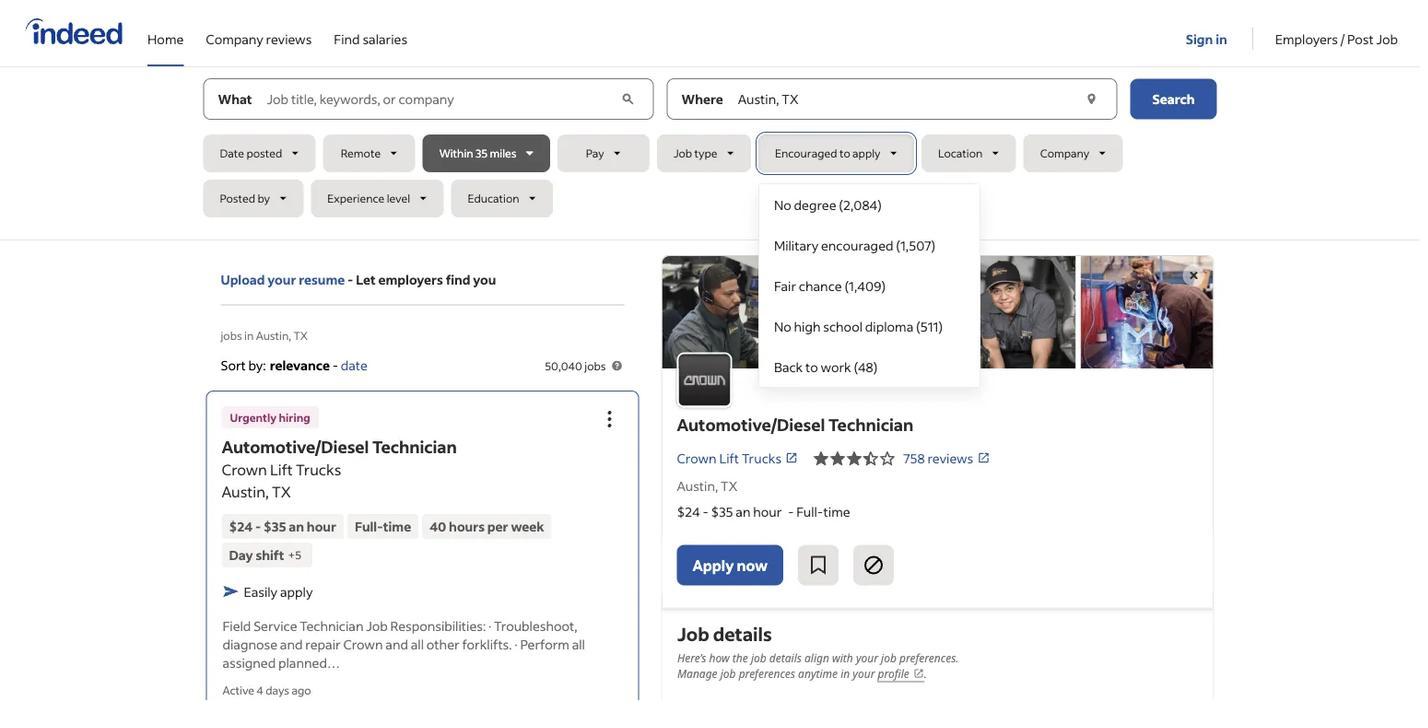 Task type: describe. For each thing, give the bounding box(es) containing it.
clear image for what
[[618, 90, 638, 108]]

3.4 out of 5 stars. link to 758 company reviews (opens in a new tab) image
[[813, 447, 896, 470]]

job up here's
[[677, 622, 709, 646]]

- left let
[[348, 271, 353, 288]]

0 vertical spatial jobs
[[221, 328, 242, 342]]

apply now
[[693, 556, 768, 575]]

per
[[487, 518, 508, 535]]

location
[[938, 146, 983, 160]]

crown lift trucks link
[[677, 449, 798, 468]]

employers
[[1275, 30, 1338, 47]]

0 horizontal spatial full-
[[355, 518, 383, 535]]

day shift + 5
[[229, 547, 301, 563]]

company reviews link
[[206, 0, 312, 63]]

how
[[709, 650, 729, 665]]

hour for $24 - $35 an hour
[[307, 518, 336, 535]]

austin, up by:
[[256, 328, 291, 342]]

degree
[[794, 196, 836, 213]]

$24 - $35 an hour
[[229, 518, 336, 535]]

other
[[427, 636, 460, 652]]

let
[[356, 271, 376, 288]]

pay
[[586, 146, 604, 160]]

diploma
[[865, 318, 914, 335]]

+
[[288, 548, 295, 562]]

with
[[832, 650, 853, 665]]

an for $24 - $35 an hour
[[289, 518, 304, 535]]

search button
[[1130, 79, 1217, 119]]

home link
[[147, 0, 184, 63]]

austin, down crown lift trucks
[[677, 478, 718, 494]]

crown lift trucks logo image down the (1,507)
[[662, 256, 1213, 369]]

encouraged to apply
[[775, 146, 881, 160]]

company for company reviews
[[206, 30, 263, 47]]

search
[[1152, 91, 1195, 107]]

experience level
[[327, 191, 410, 205]]

758 reviews link
[[903, 450, 990, 467]]

full-time
[[355, 518, 411, 535]]

ago
[[292, 683, 311, 697]]

austin, tx
[[677, 478, 737, 494]]

job inside popup button
[[674, 146, 692, 160]]

4
[[257, 683, 263, 697]]

your right the upload
[[268, 271, 296, 288]]

day
[[229, 547, 253, 563]]

your down the with on the right of the page
[[852, 666, 875, 681]]

responsibilities:
[[390, 617, 486, 634]]

week
[[511, 518, 544, 535]]

easily
[[244, 583, 278, 600]]

40
[[430, 518, 446, 535]]

1 vertical spatial automotive/diesel technician
[[222, 436, 457, 457]]

forklifts.
[[462, 636, 512, 652]]

here's how the job details align with your job preferences.
[[677, 650, 958, 665]]

no degree (2,084)
[[774, 196, 882, 213]]

urgently hiring
[[230, 410, 310, 424]]

lift for crown lift trucks
[[719, 450, 739, 467]]

experience
[[327, 191, 385, 205]]

clear element for where
[[1082, 90, 1101, 108]]

posted
[[220, 191, 255, 205]]

date posted
[[220, 146, 282, 160]]

find
[[446, 271, 470, 288]]

perform
[[520, 636, 569, 652]]

What field
[[263, 79, 617, 119]]

find salaries link
[[334, 0, 407, 63]]

by
[[257, 191, 270, 205]]

urgently
[[230, 410, 277, 424]]

home
[[147, 30, 184, 47]]

back
[[774, 358, 803, 375]]

salaries
[[363, 30, 407, 47]]

relevance
[[270, 357, 330, 373]]

job details
[[677, 622, 771, 646]]

miles
[[490, 146, 517, 160]]

- up the day shift + 5
[[255, 518, 261, 535]]

1 horizontal spatial ·
[[515, 636, 518, 652]]

fair chance (1,409) link
[[759, 265, 980, 306]]

in for sign
[[1216, 30, 1227, 47]]

sign
[[1186, 30, 1213, 47]]

education button
[[451, 180, 553, 217]]

menu containing no degree (2,084)
[[758, 183, 980, 388]]

job inside field service technician job responsibilities: · troubleshoot, diagnose and repair crown and all other forklifts. · perform all assigned planned…
[[366, 617, 388, 634]]

within 35 miles
[[439, 146, 517, 160]]

company reviews
[[206, 30, 312, 47]]

0 vertical spatial details
[[713, 622, 771, 646]]

military encouraged (1,507) link
[[759, 225, 980, 265]]

tx inside crown lift trucks austin, tx
[[272, 482, 291, 501]]

crown lift trucks logo image up crown lift trucks
[[677, 352, 732, 408]]

0 horizontal spatial automotive/diesel
[[222, 436, 369, 457]]

manage job preferences anytime in your
[[677, 666, 877, 681]]

you
[[473, 271, 496, 288]]

date posted button
[[203, 135, 316, 172]]

lift for crown lift trucks austin, tx
[[270, 460, 293, 479]]

preferences
[[738, 666, 795, 681]]

automotive/diesel technician button
[[222, 436, 457, 457]]

$35 for $24 - $35 an hour
[[264, 518, 286, 535]]

close job details image
[[1183, 264, 1205, 287]]

location button
[[922, 135, 1016, 172]]

0 vertical spatial technician
[[828, 414, 914, 435]]

an for $24 - $35 an hour - full-time
[[736, 504, 751, 520]]

hour for $24 - $35 an hour - full-time
[[753, 504, 782, 520]]

- down austin, tx
[[703, 504, 708, 520]]

work
[[821, 358, 851, 375]]

posted
[[246, 146, 282, 160]]

hiring
[[279, 410, 310, 424]]

sort
[[221, 357, 246, 373]]

assigned
[[223, 654, 276, 671]]

0 horizontal spatial job
[[720, 666, 735, 681]]

profile
[[877, 666, 909, 681]]

level
[[387, 191, 410, 205]]

no high school diploma (511) link
[[759, 306, 980, 347]]

posted by button
[[203, 180, 303, 217]]

(1,409)
[[845, 277, 886, 294]]

save this job image
[[807, 554, 829, 576]]

military
[[774, 237, 819, 253]]

posted by
[[220, 191, 270, 205]]

1 horizontal spatial full-
[[796, 504, 824, 520]]

job type
[[674, 146, 717, 160]]

date
[[220, 146, 244, 160]]

active
[[223, 683, 254, 697]]

find salaries
[[334, 30, 407, 47]]

1 horizontal spatial automotive/diesel technician
[[677, 414, 914, 435]]

company for company
[[1040, 146, 1090, 160]]



Task type: vqa. For each thing, say whether or not it's contained in the screenshot.
Posted by
yes



Task type: locate. For each thing, give the bounding box(es) containing it.
hour
[[753, 504, 782, 520], [307, 518, 336, 535]]

0 vertical spatial automotive/diesel
[[677, 414, 825, 435]]

find
[[334, 30, 360, 47]]

2 horizontal spatial crown
[[677, 450, 717, 467]]

50,040
[[545, 358, 582, 373]]

what
[[218, 91, 252, 107]]

0 horizontal spatial apply
[[280, 583, 313, 600]]

planned…
[[278, 654, 340, 671]]

1 horizontal spatial automotive/diesel
[[677, 414, 825, 435]]

0 horizontal spatial lift
[[270, 460, 293, 479]]

sign in link
[[1186, 1, 1230, 64]]

trucks for crown lift trucks austin, tx
[[296, 460, 341, 479]]

1 horizontal spatial job
[[751, 650, 766, 665]]

fair
[[774, 277, 796, 294]]

2 clear image from the left
[[1082, 90, 1101, 108]]

diagnose
[[223, 636, 277, 652]]

job actions menu is collapsed image
[[599, 408, 621, 430]]

job up "profile"
[[881, 650, 896, 665]]

(48)
[[854, 358, 878, 375]]

clear image
[[618, 90, 638, 108], [1082, 90, 1101, 108]]

help icon image
[[610, 358, 624, 373]]

0 vertical spatial apply
[[853, 146, 881, 160]]

1 horizontal spatial apply
[[853, 146, 881, 160]]

all left other
[[411, 636, 424, 652]]

-
[[348, 271, 353, 288], [332, 357, 338, 373], [703, 504, 708, 520], [788, 504, 794, 520], [255, 518, 261, 535]]

lift up austin, tx
[[719, 450, 739, 467]]

in for jobs
[[244, 328, 254, 342]]

crown down urgently
[[222, 460, 267, 479]]

(1,507)
[[896, 237, 936, 253]]

$24 up "day"
[[229, 518, 253, 535]]

2 clear element from the left
[[1082, 90, 1101, 108]]

- left "date"
[[332, 357, 338, 373]]

2 all from the left
[[572, 636, 585, 652]]

0 vertical spatial company
[[206, 30, 263, 47]]

high
[[794, 318, 821, 335]]

reviews right the "758"
[[928, 450, 973, 467]]

0 horizontal spatial all
[[411, 636, 424, 652]]

not interested image
[[863, 554, 885, 576]]

no left the high
[[774, 318, 791, 335]]

austin,
[[256, 328, 291, 342], [677, 478, 718, 494], [222, 482, 269, 501]]

reviews for 758 reviews
[[928, 450, 973, 467]]

education
[[468, 191, 519, 205]]

trucks up $24 - $35 an hour - full-time
[[742, 450, 782, 467]]

time left 40
[[383, 518, 411, 535]]

$35 up shift
[[264, 518, 286, 535]]

1 horizontal spatial company
[[1040, 146, 1090, 160]]

jobs up sort
[[221, 328, 242, 342]]

0 horizontal spatial jobs
[[221, 328, 242, 342]]

- down crown lift trucks link
[[788, 504, 794, 520]]

back to work (48) link
[[759, 347, 980, 387]]

within
[[439, 146, 473, 160]]

0 horizontal spatial $35
[[264, 518, 286, 535]]

full- up save this job "image"
[[796, 504, 824, 520]]

1 vertical spatial jobs
[[585, 358, 606, 373]]

field service technician job responsibilities: · troubleshoot, diagnose and repair crown and all other forklifts. · perform all assigned planned…
[[223, 617, 585, 671]]

align
[[804, 650, 829, 665]]

job right 'post' at the top right of page
[[1376, 30, 1398, 47]]

$24 for $24 - $35 an hour - full-time
[[677, 504, 700, 520]]

to for back
[[806, 358, 818, 375]]

clear image up company dropdown button
[[1082, 90, 1101, 108]]

remote button
[[323, 135, 415, 172]]

to right encouraged
[[839, 146, 850, 160]]

0 horizontal spatial to
[[806, 358, 818, 375]]

shift
[[256, 547, 284, 563]]

no left 'degree'
[[774, 196, 791, 213]]

apply right easily
[[280, 583, 313, 600]]

0 horizontal spatial clear image
[[618, 90, 638, 108]]

$24 down austin, tx
[[677, 504, 700, 520]]

job up preferences
[[751, 650, 766, 665]]

clear element up pay popup button
[[618, 90, 638, 108]]

1 horizontal spatial lift
[[719, 450, 739, 467]]

tx up $24 - $35 an hour
[[272, 482, 291, 501]]

1 horizontal spatial $35
[[711, 504, 733, 520]]

2 horizontal spatial job
[[881, 650, 896, 665]]

automotive/diesel up crown lift trucks link
[[677, 414, 825, 435]]

0 horizontal spatial an
[[289, 518, 304, 535]]

in inside "link"
[[1216, 30, 1227, 47]]

1 horizontal spatial hour
[[753, 504, 782, 520]]

austin, inside crown lift trucks austin, tx
[[222, 482, 269, 501]]

1 vertical spatial automotive/diesel
[[222, 436, 369, 457]]

2 vertical spatial technician
[[300, 617, 364, 634]]

full-
[[796, 504, 824, 520], [355, 518, 383, 535]]

encouraged
[[775, 146, 837, 160]]

days
[[266, 683, 289, 697]]

no high school diploma (511)
[[774, 318, 943, 335]]

crown for crown lift trucks austin, tx
[[222, 460, 267, 479]]

40 hours per week
[[430, 518, 544, 535]]

· up forklifts.
[[488, 617, 491, 634]]

apply
[[693, 556, 734, 575]]

no inside no degree (2,084) link
[[774, 196, 791, 213]]

your
[[268, 271, 296, 288], [856, 650, 878, 665], [852, 666, 875, 681]]

/
[[1341, 30, 1345, 47]]

employers / post job
[[1275, 30, 1398, 47]]

to for encouraged
[[839, 146, 850, 160]]

0 horizontal spatial in
[[244, 328, 254, 342]]

and down responsibilities: at bottom left
[[385, 636, 408, 652]]

0 horizontal spatial automotive/diesel technician
[[222, 436, 457, 457]]

1 horizontal spatial time
[[824, 504, 850, 520]]

hour down crown lift trucks austin, tx
[[307, 518, 336, 535]]

your right the with on the right of the page
[[856, 650, 878, 665]]

clear image up pay popup button
[[618, 90, 638, 108]]

·
[[488, 617, 491, 634], [515, 636, 518, 652]]

crown for crown lift trucks
[[677, 450, 717, 467]]

full- left 40
[[355, 518, 383, 535]]

an down austin, tx
[[736, 504, 751, 520]]

0 horizontal spatial hour
[[307, 518, 336, 535]]

lift inside crown lift trucks austin, tx
[[270, 460, 293, 479]]

None search field
[[203, 78, 1217, 388]]

technician up 40
[[372, 436, 457, 457]]

remote
[[341, 146, 381, 160]]

1 horizontal spatial an
[[736, 504, 751, 520]]

1 and from the left
[[280, 636, 303, 652]]

1 horizontal spatial tx
[[293, 328, 308, 342]]

trucks
[[742, 450, 782, 467], [296, 460, 341, 479]]

2 horizontal spatial in
[[1216, 30, 1227, 47]]

0 horizontal spatial crown
[[222, 460, 267, 479]]

trucks inside crown lift trucks austin, tx
[[296, 460, 341, 479]]

lift down 'urgently hiring'
[[270, 460, 293, 479]]

1 horizontal spatial to
[[839, 146, 850, 160]]

1 vertical spatial company
[[1040, 146, 1090, 160]]

no for no degree (2,084)
[[774, 196, 791, 213]]

clear element up company dropdown button
[[1082, 90, 1101, 108]]

$35
[[711, 504, 733, 520], [264, 518, 286, 535]]

apply inside popup button
[[853, 146, 881, 160]]

to right back
[[806, 358, 818, 375]]

clear image for where
[[1082, 90, 1101, 108]]

apply
[[853, 146, 881, 160], [280, 583, 313, 600]]

1 vertical spatial details
[[769, 650, 801, 665]]

0 horizontal spatial technician
[[300, 617, 364, 634]]

$35 for $24 - $35 an hour - full-time
[[711, 504, 733, 520]]

2 horizontal spatial tx
[[721, 478, 737, 494]]

job left responsibilities: at bottom left
[[366, 617, 388, 634]]

automotive/diesel technician down hiring
[[222, 436, 457, 457]]

hour up now on the bottom
[[753, 504, 782, 520]]

sign in
[[1186, 30, 1227, 47]]

company inside dropdown button
[[1040, 146, 1090, 160]]

1 vertical spatial apply
[[280, 583, 313, 600]]

2 horizontal spatial technician
[[828, 414, 914, 435]]

service
[[254, 617, 297, 634]]

0 horizontal spatial time
[[383, 518, 411, 535]]

.
[[924, 666, 927, 681]]

clear element for what
[[618, 90, 638, 108]]

$35 down austin, tx
[[711, 504, 733, 520]]

trucks for crown lift trucks
[[742, 450, 782, 467]]

in right sign
[[1216, 30, 1227, 47]]

1 vertical spatial technician
[[372, 436, 457, 457]]

1 horizontal spatial all
[[572, 636, 585, 652]]

menu
[[758, 183, 980, 388]]

tx
[[293, 328, 308, 342], [721, 478, 737, 494], [272, 482, 291, 501]]

reviews left find
[[266, 30, 312, 47]]

crown up austin, tx
[[677, 450, 717, 467]]

1 clear element from the left
[[618, 90, 638, 108]]

employers / post job link
[[1275, 0, 1398, 63]]

jobs left help icon
[[585, 358, 606, 373]]

where
[[682, 91, 723, 107]]

field
[[223, 617, 251, 634]]

1 horizontal spatial jobs
[[585, 358, 606, 373]]

no for no high school diploma (511)
[[774, 318, 791, 335]]

1 clear image from the left
[[618, 90, 638, 108]]

clear element
[[618, 90, 638, 108], [1082, 90, 1101, 108]]

0 horizontal spatial and
[[280, 636, 303, 652]]

0 vertical spatial ·
[[488, 617, 491, 634]]

1 horizontal spatial reviews
[[928, 450, 973, 467]]

0 horizontal spatial clear element
[[618, 90, 638, 108]]

0 vertical spatial in
[[1216, 30, 1227, 47]]

technician up 3.4 out of 5 stars. link to 758 company reviews (opens in a new tab) image
[[828, 414, 914, 435]]

post
[[1347, 30, 1374, 47]]

technician
[[828, 414, 914, 435], [372, 436, 457, 457], [300, 617, 364, 634]]

apply up no degree (2,084) link
[[853, 146, 881, 160]]

within 35 miles button
[[423, 135, 550, 172]]

1 vertical spatial reviews
[[928, 450, 973, 467]]

2 and from the left
[[385, 636, 408, 652]]

$24 for $24 - $35 an hour
[[229, 518, 253, 535]]

austin, up $24 - $35 an hour
[[222, 482, 269, 501]]

0 vertical spatial to
[[839, 146, 850, 160]]

job
[[751, 650, 766, 665], [881, 650, 896, 665], [720, 666, 735, 681]]

manage
[[677, 666, 717, 681]]

2 vertical spatial in
[[840, 666, 849, 681]]

none search field containing what
[[203, 78, 1217, 388]]

tx down crown lift trucks
[[721, 478, 737, 494]]

tx up relevance
[[293, 328, 308, 342]]

military encouraged (1,507)
[[774, 237, 936, 253]]

1 vertical spatial in
[[244, 328, 254, 342]]

1 horizontal spatial crown
[[343, 636, 383, 652]]

time
[[824, 504, 850, 520], [383, 518, 411, 535]]

upload your resume link
[[221, 270, 345, 289]]

crown inside crown lift trucks austin, tx
[[222, 460, 267, 479]]

crown right repair
[[343, 636, 383, 652]]

0 vertical spatial reviews
[[266, 30, 312, 47]]

no
[[774, 196, 791, 213], [774, 318, 791, 335]]

0 horizontal spatial trucks
[[296, 460, 341, 479]]

35
[[476, 146, 488, 160]]

5
[[295, 548, 301, 562]]

(2,084)
[[839, 196, 882, 213]]

1 horizontal spatial trucks
[[742, 450, 782, 467]]

technician inside field service technician job responsibilities: · troubleshoot, diagnose and repair crown and all other forklifts. · perform all assigned planned…
[[300, 617, 364, 634]]

0 horizontal spatial company
[[206, 30, 263, 47]]

job down how on the bottom of page
[[720, 666, 735, 681]]

1 horizontal spatial technician
[[372, 436, 457, 457]]

and down the service at the bottom of page
[[280, 636, 303, 652]]

0 horizontal spatial $24
[[229, 518, 253, 535]]

hours
[[449, 518, 485, 535]]

no inside no high school diploma (511) link
[[774, 318, 791, 335]]

0 vertical spatial no
[[774, 196, 791, 213]]

in down the with on the right of the page
[[840, 666, 849, 681]]

crown inside field service technician job responsibilities: · troubleshoot, diagnose and repair crown and all other forklifts. · perform all assigned planned…
[[343, 636, 383, 652]]

(511)
[[916, 318, 943, 335]]

0 horizontal spatial ·
[[488, 617, 491, 634]]

1 horizontal spatial $24
[[677, 504, 700, 520]]

preferences.
[[899, 650, 958, 665]]

0 horizontal spatial reviews
[[266, 30, 312, 47]]

crown lift trucks
[[677, 450, 782, 467]]

automotive/diesel technician down back
[[677, 414, 914, 435]]

2 no from the top
[[774, 318, 791, 335]]

details up manage job preferences anytime in your
[[769, 650, 801, 665]]

all right 'perform'
[[572, 636, 585, 652]]

automotive/diesel technician
[[677, 414, 914, 435], [222, 436, 457, 457]]

to inside popup button
[[839, 146, 850, 160]]

details up the
[[713, 622, 771, 646]]

0 vertical spatial automotive/diesel technician
[[677, 414, 914, 435]]

1 no from the top
[[774, 196, 791, 213]]

profile link
[[877, 666, 924, 682]]

job
[[1376, 30, 1398, 47], [674, 146, 692, 160], [366, 617, 388, 634], [677, 622, 709, 646]]

0 horizontal spatial tx
[[272, 482, 291, 501]]

1 vertical spatial no
[[774, 318, 791, 335]]

an up 5
[[289, 518, 304, 535]]

1 horizontal spatial in
[[840, 666, 849, 681]]

Where field
[[734, 79, 1081, 119]]

time down 3.4 out of 5 stars. link to 758 company reviews (opens in a new tab) image
[[824, 504, 850, 520]]

1 vertical spatial to
[[806, 358, 818, 375]]

date
[[341, 357, 368, 373]]

crown lift trucks logo image
[[662, 256, 1213, 369], [677, 352, 732, 408]]

1 vertical spatial ·
[[515, 636, 518, 652]]

· down troubleshoot,
[[515, 636, 518, 652]]

in up by:
[[244, 328, 254, 342]]

easily apply
[[244, 583, 313, 600]]

1 horizontal spatial clear element
[[1082, 90, 1101, 108]]

trucks down automotive/diesel technician button at the bottom of page
[[296, 460, 341, 479]]

technician up repair
[[300, 617, 364, 634]]

1 horizontal spatial clear image
[[1082, 90, 1101, 108]]

1 all from the left
[[411, 636, 424, 652]]

active 4 days ago
[[223, 683, 311, 697]]

reviews for company reviews
[[266, 30, 312, 47]]

apply now button
[[677, 545, 783, 586]]

job left type
[[674, 146, 692, 160]]

1 horizontal spatial and
[[385, 636, 408, 652]]

758
[[903, 450, 925, 467]]

automotive/diesel down hiring
[[222, 436, 369, 457]]

an
[[736, 504, 751, 520], [289, 518, 304, 535]]



